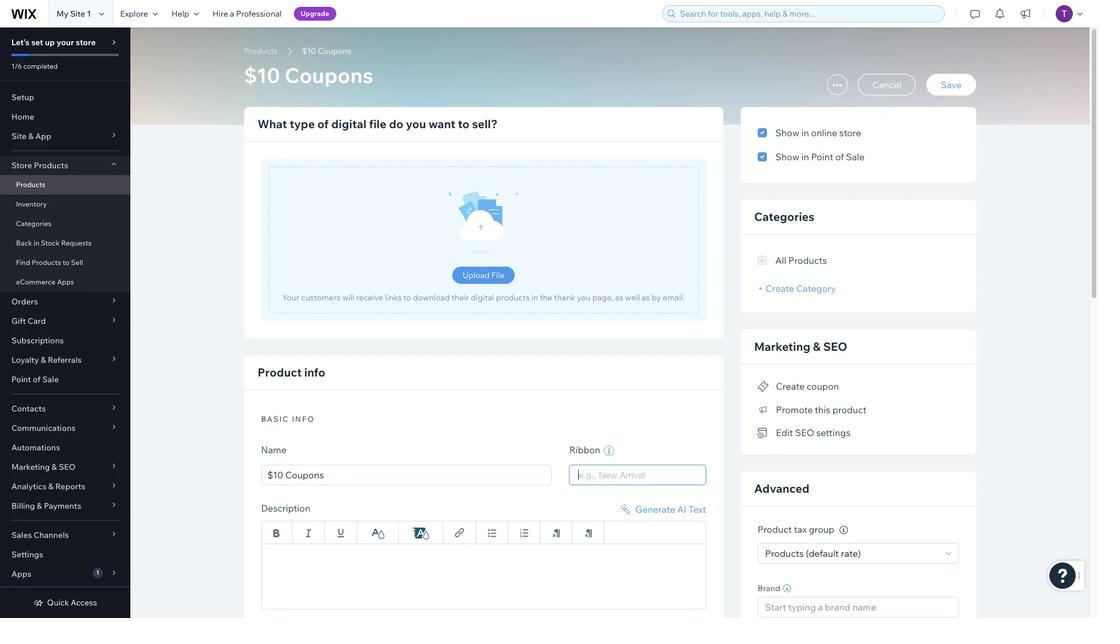 Task type: locate. For each thing, give the bounding box(es) containing it.
save button
[[927, 74, 977, 96]]

product for product tax group
[[758, 524, 792, 535]]

links
[[385, 292, 402, 303]]

want
[[429, 117, 456, 131]]

0 horizontal spatial product
[[258, 365, 302, 379]]

gift
[[11, 316, 26, 326]]

& right billing in the bottom left of the page
[[37, 501, 42, 511]]

setup
[[11, 92, 34, 102]]

contacts
[[11, 403, 46, 414]]

1 horizontal spatial categories
[[755, 209, 815, 224]]

marketing & seo
[[755, 339, 848, 354], [11, 462, 76, 472]]

& for site & app "dropdown button"
[[28, 131, 34, 141]]

1 horizontal spatial store
[[840, 127, 862, 138]]

0 horizontal spatial of
[[33, 374, 41, 385]]

apps inside ecommerce apps link
[[57, 278, 74, 286]]

apps down find products to sell link
[[57, 278, 74, 286]]

1 vertical spatial info
[[292, 414, 315, 423]]

1 show from the top
[[776, 127, 800, 138]]

1 vertical spatial digital
[[471, 292, 494, 303]]

hire a professional link
[[206, 0, 289, 27]]

info up basic info
[[304, 365, 326, 379]]

create inside button
[[777, 381, 805, 392]]

all
[[776, 255, 787, 266]]

0 vertical spatial $10 coupons
[[302, 46, 352, 56]]

1 vertical spatial products link
[[0, 175, 130, 195]]

products down product tax group
[[766, 548, 804, 559]]

show down show in online store
[[776, 151, 800, 163]]

1 horizontal spatial apps
[[57, 278, 74, 286]]

point down 'loyalty'
[[11, 374, 31, 385]]

products link down professional
[[238, 45, 284, 57]]

to left sell
[[63, 258, 69, 267]]

site down home at the left top of page
[[11, 131, 26, 141]]

home
[[11, 112, 34, 122]]

in down show in online store
[[802, 151, 810, 163]]

$10 coupons form
[[130, 27, 1099, 618]]

cancel
[[873, 79, 902, 90]]

point down online
[[812, 151, 834, 163]]

subscriptions link
[[0, 331, 130, 350]]

0 horizontal spatial to
[[63, 258, 69, 267]]

marketing & seo up create coupon button
[[755, 339, 848, 354]]

seo up analytics & reports popup button
[[59, 462, 76, 472]]

0 vertical spatial store
[[76, 37, 96, 48]]

as left well
[[615, 292, 624, 303]]

& left reports
[[48, 481, 54, 492]]

sale inside sidebar element
[[42, 374, 59, 385]]

quick
[[47, 597, 69, 608]]

0 vertical spatial digital
[[332, 117, 367, 131]]

1 horizontal spatial marketing
[[755, 339, 811, 354]]

in left online
[[802, 127, 810, 138]]

show for show in online store
[[776, 127, 800, 138]]

inventory
[[16, 200, 47, 208]]

0 horizontal spatial seo
[[59, 462, 76, 472]]

0 horizontal spatial marketing
[[11, 462, 50, 472]]

0 horizontal spatial sale
[[42, 374, 59, 385]]

0 vertical spatial info
[[304, 365, 326, 379]]

marketing & seo button
[[0, 457, 130, 477]]

1 vertical spatial marketing & seo
[[11, 462, 76, 472]]

you left page,
[[577, 292, 591, 303]]

false text field
[[261, 544, 707, 610]]

in for stock
[[34, 239, 39, 247]]

info for basic info
[[292, 414, 315, 423]]

2 show from the top
[[776, 151, 800, 163]]

& inside popup button
[[52, 462, 57, 472]]

marketing
[[755, 339, 811, 354], [11, 462, 50, 472]]

rate)
[[842, 548, 862, 559]]

1/6
[[11, 62, 22, 70]]

show for show in point of sale
[[776, 151, 800, 163]]

sale inside '$10 coupons' form
[[847, 151, 865, 163]]

marketing inside popup button
[[11, 462, 50, 472]]

of right the type
[[318, 117, 329, 131]]

channels
[[34, 530, 69, 540]]

1 horizontal spatial as
[[642, 292, 650, 303]]

show left online
[[776, 127, 800, 138]]

store right your
[[76, 37, 96, 48]]

0 vertical spatial to
[[458, 117, 470, 131]]

let's
[[11, 37, 30, 48]]

to inside sidebar element
[[63, 258, 69, 267]]

text
[[689, 504, 707, 515]]

point of sale link
[[0, 370, 130, 389]]

0 horizontal spatial $10
[[244, 62, 280, 88]]

1 vertical spatial apps
[[11, 569, 31, 579]]

0 vertical spatial site
[[70, 9, 85, 19]]

1 vertical spatial site
[[11, 131, 26, 141]]

settings
[[11, 549, 43, 560]]

in inside sidebar element
[[34, 239, 39, 247]]

2 horizontal spatial of
[[836, 151, 844, 163]]

seo settings image
[[758, 428, 770, 438]]

1 vertical spatial product
[[758, 524, 792, 535]]

automations
[[11, 442, 60, 453]]

back
[[16, 239, 32, 247]]

marketing up 'analytics'
[[11, 462, 50, 472]]

sale down show in online store
[[847, 151, 865, 163]]

0 vertical spatial seo
[[824, 339, 848, 354]]

0 vertical spatial product
[[258, 365, 302, 379]]

1 vertical spatial to
[[63, 258, 69, 267]]

of down loyalty & referrals
[[33, 374, 41, 385]]

1 horizontal spatial to
[[404, 292, 411, 303]]

help button
[[165, 0, 206, 27]]

& for analytics & reports popup button
[[48, 481, 54, 492]]

1
[[87, 9, 91, 19], [96, 569, 99, 576]]

the
[[540, 292, 553, 303]]

seo right edit
[[796, 427, 815, 438]]

products right store
[[34, 160, 68, 171]]

1 horizontal spatial seo
[[796, 427, 815, 438]]

1 vertical spatial sale
[[42, 374, 59, 385]]

find products to sell link
[[0, 253, 130, 272]]

Add a product name text field
[[261, 465, 552, 485]]

0 horizontal spatial marketing & seo
[[11, 462, 76, 472]]

1 vertical spatial seo
[[796, 427, 815, 438]]

site & app
[[11, 131, 51, 141]]

$10 coupons down upgrade button
[[302, 46, 352, 56]]

of
[[318, 117, 329, 131], [836, 151, 844, 163], [33, 374, 41, 385]]

requests
[[61, 239, 92, 247]]

0 horizontal spatial as
[[615, 292, 624, 303]]

referrals
[[48, 355, 82, 365]]

info tooltip image
[[840, 526, 848, 534]]

categories up all
[[755, 209, 815, 224]]

1 horizontal spatial $10
[[302, 46, 316, 56]]

products link down "store products"
[[0, 175, 130, 195]]

marketing & seo inside popup button
[[11, 462, 76, 472]]

sales
[[11, 530, 32, 540]]

as left the by
[[642, 292, 650, 303]]

site
[[70, 9, 85, 19], [11, 131, 26, 141]]

0 vertical spatial marketing
[[755, 339, 811, 354]]

0 horizontal spatial you
[[406, 117, 426, 131]]

file
[[492, 270, 505, 280]]

product
[[258, 365, 302, 379], [758, 524, 792, 535]]

& inside "dropdown button"
[[28, 131, 34, 141]]

0 vertical spatial apps
[[57, 278, 74, 286]]

site inside "dropdown button"
[[11, 131, 26, 141]]

coupons down upgrade button
[[318, 46, 352, 56]]

create up promote
[[777, 381, 805, 392]]

categories down inventory
[[16, 219, 52, 228]]

0 vertical spatial coupons
[[318, 46, 352, 56]]

$10 coupons up the type
[[244, 62, 373, 88]]

promote coupon image
[[758, 382, 770, 392]]

communications
[[11, 423, 76, 433]]

apps down settings
[[11, 569, 31, 579]]

edit seo settings button
[[758, 425, 851, 441]]

1 horizontal spatial sale
[[847, 151, 865, 163]]

you right do
[[406, 117, 426, 131]]

you
[[406, 117, 426, 131], [577, 292, 591, 303]]

products link inside '$10 coupons' form
[[238, 45, 284, 57]]

& for loyalty & referrals dropdown button
[[41, 355, 46, 365]]

sell?
[[472, 117, 498, 131]]

explore
[[120, 9, 148, 19]]

& left app
[[28, 131, 34, 141]]

1 horizontal spatial digital
[[471, 292, 494, 303]]

ribbon
[[570, 444, 603, 456]]

1 vertical spatial 1
[[96, 569, 99, 576]]

create
[[766, 283, 795, 294], [777, 381, 805, 392]]

0 vertical spatial show
[[776, 127, 800, 138]]

orders
[[11, 296, 38, 307]]

analytics & reports button
[[0, 477, 130, 496]]

& up analytics & reports
[[52, 462, 57, 472]]

marketing up create coupon button
[[755, 339, 811, 354]]

seo up coupon at the right of the page
[[824, 339, 848, 354]]

& up coupon at the right of the page
[[813, 339, 821, 354]]

coupon
[[807, 381, 839, 392]]

a
[[230, 9, 234, 19]]

& right 'loyalty'
[[41, 355, 46, 365]]

coupons up the type
[[285, 62, 373, 88]]

1 horizontal spatial point
[[812, 151, 834, 163]]

products (default rate)
[[766, 548, 862, 559]]

1 horizontal spatial products link
[[238, 45, 284, 57]]

products down professional
[[244, 46, 278, 56]]

of down online
[[836, 151, 844, 163]]

1 right my
[[87, 9, 91, 19]]

ecommerce apps
[[16, 278, 74, 286]]

product up the basic
[[258, 365, 302, 379]]

of inside sidebar element
[[33, 374, 41, 385]]

hire
[[213, 9, 228, 19]]

hire a professional
[[213, 9, 282, 19]]

& inside popup button
[[48, 481, 54, 492]]

1 vertical spatial coupons
[[285, 62, 373, 88]]

1 horizontal spatial product
[[758, 524, 792, 535]]

do
[[389, 117, 404, 131]]

0 horizontal spatial 1
[[87, 9, 91, 19]]

create right +
[[766, 283, 795, 294]]

0 vertical spatial sale
[[847, 151, 865, 163]]

1 vertical spatial store
[[840, 127, 862, 138]]

0 horizontal spatial store
[[76, 37, 96, 48]]

0 vertical spatial point
[[812, 151, 834, 163]]

loyalty & referrals
[[11, 355, 82, 365]]

basic
[[261, 414, 289, 423]]

digital left 'file' on the left top of page
[[332, 117, 367, 131]]

info for product info
[[304, 365, 326, 379]]

thank
[[554, 292, 576, 303]]

digital right their
[[471, 292, 494, 303]]

to right links
[[404, 292, 411, 303]]

1 vertical spatial show
[[776, 151, 800, 163]]

receive
[[356, 292, 383, 303]]

sale down loyalty & referrals
[[42, 374, 59, 385]]

settings
[[817, 427, 851, 438]]

categories
[[755, 209, 815, 224], [16, 219, 52, 228]]

0 horizontal spatial point
[[11, 374, 31, 385]]

$10 coupons
[[302, 46, 352, 56], [244, 62, 373, 88]]

0 horizontal spatial digital
[[332, 117, 367, 131]]

will
[[342, 292, 355, 303]]

1 up access
[[96, 569, 99, 576]]

in right the 'back'
[[34, 239, 39, 247]]

1 horizontal spatial you
[[577, 292, 591, 303]]

marketing & seo up analytics & reports
[[11, 462, 76, 472]]

1 vertical spatial $10
[[244, 62, 280, 88]]

$10 down upgrade button
[[302, 46, 316, 56]]

product left tax
[[758, 524, 792, 535]]

site right my
[[70, 9, 85, 19]]

products link
[[238, 45, 284, 57], [0, 175, 130, 195]]

1 horizontal spatial site
[[70, 9, 85, 19]]

& inside "popup button"
[[37, 501, 42, 511]]

0 vertical spatial products link
[[238, 45, 284, 57]]

2 vertical spatial of
[[33, 374, 41, 385]]

Select box search field
[[579, 465, 698, 485]]

0 horizontal spatial site
[[11, 131, 26, 141]]

ai
[[678, 504, 687, 515]]

page,
[[593, 292, 614, 303]]

to left sell?
[[458, 117, 470, 131]]

1 vertical spatial point
[[11, 374, 31, 385]]

2 vertical spatial seo
[[59, 462, 76, 472]]

info right the basic
[[292, 414, 315, 423]]

store right online
[[840, 127, 862, 138]]

1 horizontal spatial 1
[[96, 569, 99, 576]]

1 vertical spatial of
[[836, 151, 844, 163]]

in left the
[[532, 292, 538, 303]]

in for online
[[802, 127, 810, 138]]

up
[[45, 37, 55, 48]]

1 vertical spatial you
[[577, 292, 591, 303]]

$10 up what
[[244, 62, 280, 88]]

analytics
[[11, 481, 46, 492]]

0 vertical spatial marketing & seo
[[755, 339, 848, 354]]

seo
[[824, 339, 848, 354], [796, 427, 815, 438], [59, 462, 76, 472]]

1 horizontal spatial marketing & seo
[[755, 339, 848, 354]]

0 vertical spatial $10
[[302, 46, 316, 56]]

to
[[458, 117, 470, 131], [63, 258, 69, 267], [404, 292, 411, 303]]

products inside the store products dropdown button
[[34, 160, 68, 171]]

1 horizontal spatial of
[[318, 117, 329, 131]]

categories link
[[0, 214, 130, 233]]

$10
[[302, 46, 316, 56], [244, 62, 280, 88]]

Search for tools, apps, help & more... field
[[677, 6, 941, 22]]

& inside dropdown button
[[41, 355, 46, 365]]

1 as from the left
[[615, 292, 624, 303]]

help
[[172, 9, 189, 19]]

1 vertical spatial marketing
[[11, 462, 50, 472]]

1 vertical spatial create
[[777, 381, 805, 392]]

0 horizontal spatial categories
[[16, 219, 52, 228]]

products up inventory
[[16, 180, 45, 189]]

products up 'ecommerce apps'
[[32, 258, 61, 267]]



Task type: vqa. For each thing, say whether or not it's contained in the screenshot.
"TITLE"
no



Task type: describe. For each thing, give the bounding box(es) containing it.
+
[[758, 283, 764, 294]]

0 vertical spatial of
[[318, 117, 329, 131]]

generate
[[636, 504, 676, 515]]

card
[[28, 316, 46, 326]]

upgrade button
[[294, 7, 336, 21]]

create coupon
[[777, 381, 839, 392]]

sidebar element
[[0, 27, 130, 618]]

2 as from the left
[[642, 292, 650, 303]]

promote image
[[758, 405, 770, 415]]

seo inside popup button
[[59, 462, 76, 472]]

site & app button
[[0, 126, 130, 146]]

0 vertical spatial create
[[766, 283, 795, 294]]

0 horizontal spatial products link
[[0, 175, 130, 195]]

stock
[[41, 239, 60, 247]]

brand
[[758, 583, 781, 593]]

products
[[496, 292, 530, 303]]

sales channels
[[11, 530, 69, 540]]

back in stock requests
[[16, 239, 92, 247]]

categories inside sidebar element
[[16, 219, 52, 228]]

your customers will receive links to download their digital products in the thank you page, as well as by email.
[[283, 292, 685, 303]]

+ create category
[[758, 283, 837, 294]]

billing & payments button
[[0, 496, 130, 516]]

product tax group
[[758, 524, 837, 535]]

product for product info
[[258, 365, 302, 379]]

their
[[452, 292, 469, 303]]

download
[[413, 292, 450, 303]]

by
[[652, 292, 661, 303]]

all products
[[776, 255, 828, 266]]

ecommerce
[[16, 278, 56, 286]]

billing
[[11, 501, 35, 511]]

well
[[626, 292, 640, 303]]

seo inside 'button'
[[796, 427, 815, 438]]

& inside '$10 coupons' form
[[813, 339, 821, 354]]

home link
[[0, 107, 130, 126]]

0 horizontal spatial apps
[[11, 569, 31, 579]]

sales channels button
[[0, 525, 130, 545]]

create coupon button
[[758, 378, 839, 395]]

advanced
[[755, 482, 810, 496]]

promote this product button
[[758, 401, 867, 418]]

point inside sidebar element
[[11, 374, 31, 385]]

1 vertical spatial $10 coupons
[[244, 62, 373, 88]]

& for marketing & seo popup button
[[52, 462, 57, 472]]

gift card button
[[0, 311, 130, 331]]

products inside find products to sell link
[[32, 258, 61, 267]]

this
[[815, 404, 831, 415]]

0 vertical spatial 1
[[87, 9, 91, 19]]

contacts button
[[0, 399, 130, 418]]

app
[[35, 131, 51, 141]]

categories inside '$10 coupons' form
[[755, 209, 815, 224]]

professional
[[236, 9, 282, 19]]

reports
[[55, 481, 85, 492]]

store inside '$10 coupons' form
[[840, 127, 862, 138]]

2 vertical spatial to
[[404, 292, 411, 303]]

inventory link
[[0, 195, 130, 214]]

communications button
[[0, 418, 130, 438]]

completed
[[23, 62, 58, 70]]

in for point
[[802, 151, 810, 163]]

upload file button
[[453, 267, 515, 284]]

Start typing a brand name field
[[762, 597, 955, 617]]

online
[[812, 127, 838, 138]]

point inside '$10 coupons' form
[[812, 151, 834, 163]]

quick access
[[47, 597, 97, 608]]

your
[[57, 37, 74, 48]]

+ create category button
[[758, 283, 837, 294]]

(default
[[806, 548, 840, 559]]

& for billing & payments "popup button" in the left of the page
[[37, 501, 42, 511]]

gift card
[[11, 316, 46, 326]]

what
[[258, 117, 287, 131]]

find
[[16, 258, 30, 267]]

store inside sidebar element
[[76, 37, 96, 48]]

customers
[[301, 292, 341, 303]]

type
[[290, 117, 315, 131]]

1/6 completed
[[11, 62, 58, 70]]

category
[[797, 283, 837, 294]]

let's set up your store
[[11, 37, 96, 48]]

product info
[[258, 365, 326, 379]]

product
[[833, 404, 867, 415]]

promote this product
[[777, 404, 867, 415]]

marketing & seo inside '$10 coupons' form
[[755, 339, 848, 354]]

marketing inside '$10 coupons' form
[[755, 339, 811, 354]]

email.
[[663, 292, 685, 303]]

subscriptions
[[11, 335, 64, 346]]

store
[[11, 160, 32, 171]]

1 inside sidebar element
[[96, 569, 99, 576]]

find products to sell
[[16, 258, 83, 267]]

save
[[941, 79, 962, 90]]

your
[[283, 292, 299, 303]]

cancel button
[[859, 74, 916, 96]]

upload file
[[463, 270, 505, 280]]

store products button
[[0, 156, 130, 175]]

0 vertical spatial you
[[406, 117, 426, 131]]

2 horizontal spatial to
[[458, 117, 470, 131]]

loyalty
[[11, 355, 39, 365]]

access
[[71, 597, 97, 608]]

products right all
[[789, 255, 828, 266]]

analytics & reports
[[11, 481, 85, 492]]

group
[[809, 524, 835, 535]]

2 horizontal spatial seo
[[824, 339, 848, 354]]

show in online store
[[776, 127, 862, 138]]

billing & payments
[[11, 501, 81, 511]]

back in stock requests link
[[0, 233, 130, 253]]

generate ai text button
[[618, 503, 707, 516]]

settings link
[[0, 545, 130, 564]]



